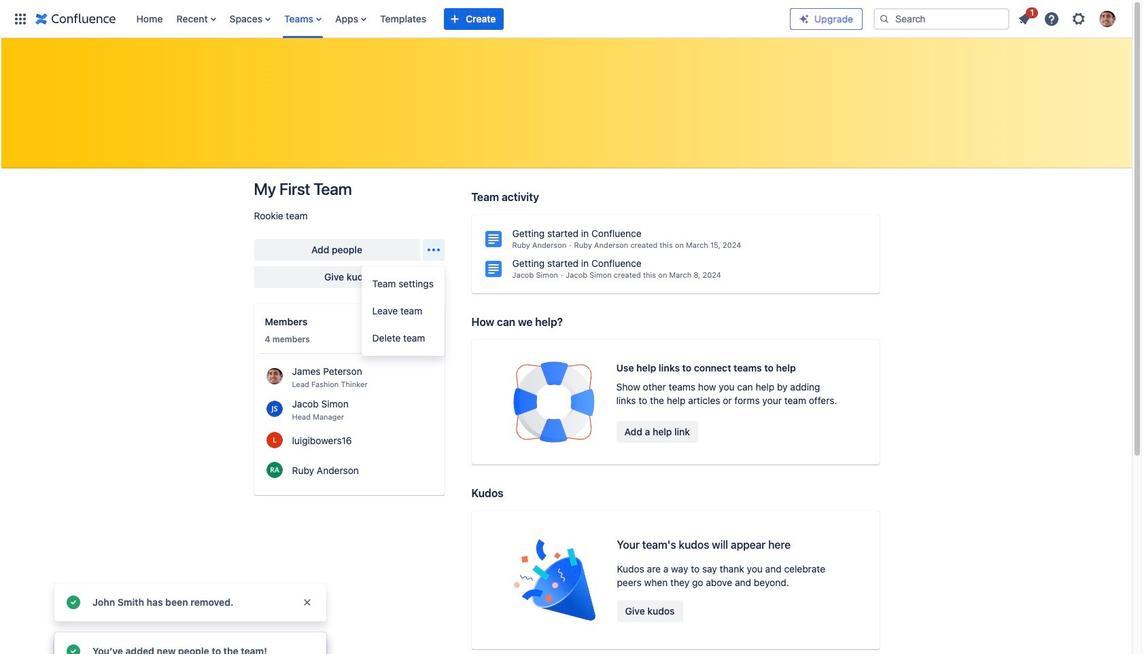 Task type: vqa. For each thing, say whether or not it's contained in the screenshot.
fourth Assignee from the bottom of the page
no



Task type: describe. For each thing, give the bounding box(es) containing it.
2 more information about this user image from the top
[[266, 432, 283, 449]]

1 more information about this user image from the top
[[266, 401, 283, 417]]

actions image
[[425, 242, 442, 258]]

help icon image
[[1044, 11, 1060, 27]]

actions image
[[415, 369, 431, 386]]

list for appswitcher icon
[[130, 0, 790, 38]]

dismiss image
[[302, 598, 313, 609]]

2 more information about this user image from the top
[[266, 462, 283, 478]]

Search field
[[874, 8, 1010, 30]]

1 more information about this user image from the top
[[266, 368, 283, 385]]



Task type: locate. For each thing, give the bounding box(es) containing it.
1 vertical spatial more information about this user image
[[266, 462, 283, 478]]

your profile and preferences image
[[1100, 11, 1116, 27]]

success image
[[65, 595, 82, 611], [65, 644, 82, 655], [65, 644, 82, 655]]

search image
[[879, 13, 890, 24]]

list
[[130, 0, 790, 38], [1013, 5, 1124, 31]]

0 horizontal spatial list
[[130, 0, 790, 38]]

1 horizontal spatial list
[[1013, 5, 1124, 31]]

list for premium image
[[1013, 5, 1124, 31]]

more information about this user image
[[266, 401, 283, 417], [266, 462, 283, 478]]

1 vertical spatial more information about this user image
[[266, 432, 283, 449]]

settings icon image
[[1071, 11, 1088, 27]]

confluence image
[[35, 11, 116, 27], [35, 11, 116, 27]]

0 vertical spatial more information about this user image
[[266, 368, 283, 385]]

global element
[[8, 0, 790, 38]]

appswitcher icon image
[[12, 11, 29, 27]]

notification icon image
[[1017, 11, 1033, 27]]

premium image
[[799, 13, 810, 24]]

group
[[362, 267, 445, 356]]

banner
[[0, 0, 1132, 38]]

more information about this user image
[[266, 368, 283, 385], [266, 432, 283, 449]]

None search field
[[874, 8, 1010, 30]]

0 vertical spatial more information about this user image
[[266, 401, 283, 417]]

list item
[[1013, 5, 1039, 30]]



